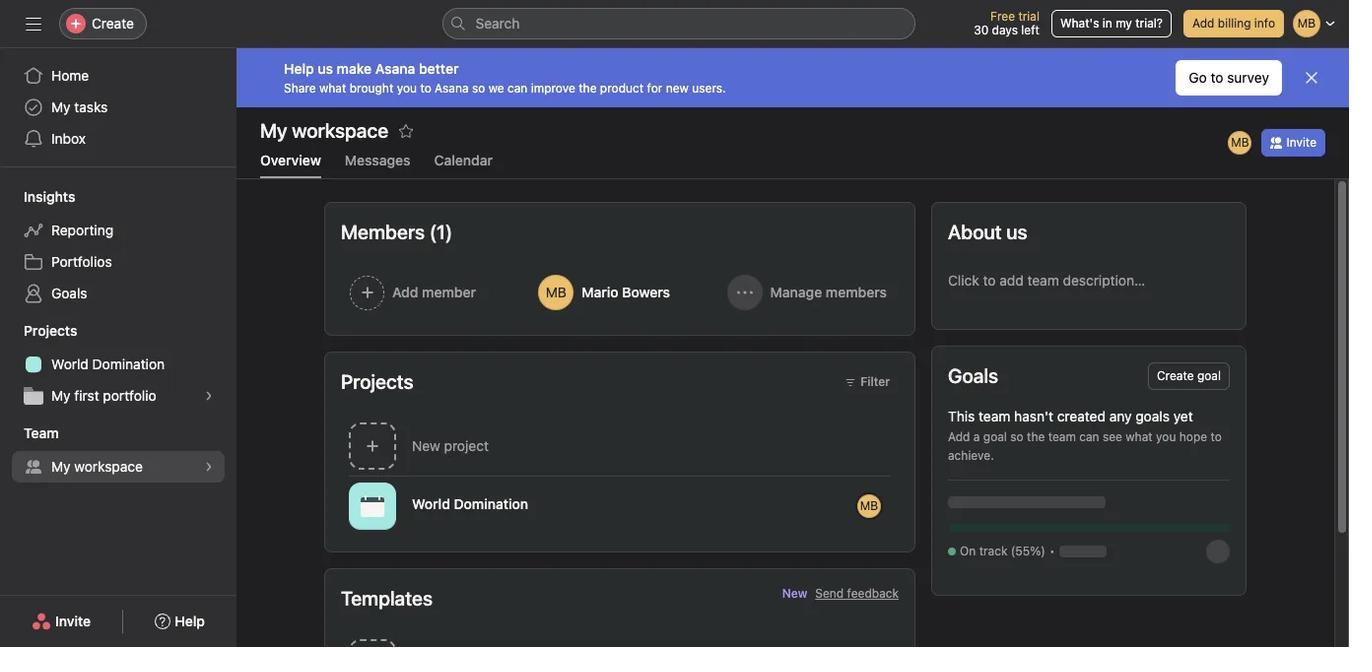 Task type: describe. For each thing, give the bounding box(es) containing it.
1 horizontal spatial world domination
[[412, 495, 528, 512]]

add inside this team hasn't created any goals yet add a goal so the team can see what you hope to achieve.
[[948, 430, 970, 445]]

add billing info
[[1193, 16, 1276, 31]]

tasks
[[74, 99, 108, 115]]

insights button
[[0, 187, 75, 207]]

new
[[666, 80, 689, 95]]

any
[[1110, 408, 1132, 425]]

dismiss image
[[1304, 70, 1320, 86]]

inbox link
[[12, 123, 225, 155]]

us
[[318, 60, 333, 76]]

1 horizontal spatial mb
[[1231, 135, 1250, 150]]

manage members
[[771, 284, 887, 301]]

can inside help us make asana better share what brought you to asana so we can improve the product for new users.
[[508, 80, 528, 95]]

create for create goal
[[1157, 369, 1194, 383]]

goal inside this team hasn't created any goals yet add a goal so the team can see what you hope to achieve.
[[984, 430, 1007, 445]]

go
[[1189, 69, 1207, 86]]

home
[[51, 67, 89, 84]]

hope
[[1180, 430, 1208, 445]]

a
[[974, 430, 980, 445]]

we
[[489, 80, 504, 95]]

so for created
[[1011, 430, 1024, 445]]

make
[[337, 60, 372, 76]]

in
[[1103, 16, 1113, 31]]

free trial 30 days left
[[974, 9, 1040, 37]]

1 vertical spatial invite
[[55, 613, 91, 630]]

my
[[1116, 16, 1132, 31]]

the inside help us make asana better share what brought you to asana so we can improve the product for new users.
[[579, 80, 597, 95]]

goal inside 'button'
[[1198, 369, 1221, 383]]

calendar button
[[434, 152, 493, 178]]

send feedback link
[[816, 586, 899, 603]]

my first portfolio link
[[12, 380, 225, 412]]

create goal button
[[1148, 363, 1230, 390]]

new send feedback
[[782, 587, 899, 601]]

on track (55%)
[[960, 544, 1046, 559]]

go to survey
[[1189, 69, 1270, 86]]

create button
[[59, 8, 147, 39]]

messages button
[[345, 152, 411, 178]]

for
[[647, 80, 663, 95]]

brought
[[350, 80, 394, 95]]

search
[[476, 15, 520, 32]]

my tasks link
[[12, 92, 225, 123]]

world inside "link"
[[51, 356, 89, 373]]

insights
[[24, 188, 75, 205]]

product
[[600, 80, 644, 95]]

my for my workspace
[[51, 458, 71, 475]]

what's in my trial? button
[[1052, 10, 1172, 37]]

30
[[974, 23, 989, 37]]

portfolio
[[103, 387, 156, 404]]

reporting
[[51, 222, 113, 239]]

see details, my first portfolio image
[[203, 390, 215, 402]]

what inside help us make asana better share what brought you to asana so we can improve the product for new users.
[[319, 80, 346, 95]]

•
[[1050, 544, 1055, 559]]

help button
[[142, 604, 218, 640]]

help for help us make asana better share what brought you to asana so we can improve the product for new users.
[[284, 60, 314, 76]]

mario bowers button
[[530, 266, 710, 319]]

free
[[991, 9, 1015, 24]]

add billing info button
[[1184, 10, 1284, 37]]

messages
[[345, 152, 411, 169]]

help for help
[[175, 613, 205, 630]]

1 vertical spatial projects
[[341, 371, 414, 393]]

(55%)
[[1011, 544, 1046, 559]]

mario bowers
[[582, 284, 670, 301]]

feedback
[[847, 587, 899, 601]]

about us
[[948, 221, 1028, 243]]

billing
[[1218, 16, 1251, 31]]

go to survey button
[[1176, 60, 1282, 96]]

add member button
[[341, 266, 522, 319]]

trial?
[[1136, 16, 1163, 31]]

portfolios link
[[12, 246, 225, 278]]

my for my first portfolio
[[51, 387, 71, 404]]

to inside this team hasn't created any goals yet add a goal so the team can see what you hope to achieve.
[[1211, 430, 1222, 445]]

survey
[[1227, 69, 1270, 86]]

so for asana better
[[472, 80, 485, 95]]

1 vertical spatial team
[[1049, 430, 1076, 445]]

my workspace
[[51, 458, 143, 475]]

days
[[992, 23, 1018, 37]]

1 horizontal spatial world
[[412, 495, 450, 512]]

domination inside "link"
[[92, 356, 165, 373]]

see details, my workspace image
[[203, 461, 215, 473]]

members (1)
[[341, 221, 453, 243]]

overview
[[260, 152, 321, 169]]

to inside help us make asana better share what brought you to asana so we can improve the product for new users.
[[420, 80, 432, 95]]

calendar
[[434, 152, 493, 169]]

hide sidebar image
[[26, 16, 41, 32]]

teams element
[[0, 416, 237, 487]]

left
[[1022, 23, 1040, 37]]

info
[[1255, 16, 1276, 31]]

you inside help us make asana better share what brought you to asana so we can improve the product for new users.
[[397, 80, 417, 95]]

templates
[[341, 588, 433, 610]]

trial
[[1019, 9, 1040, 24]]

banner containing help us make asana better
[[237, 48, 1349, 107]]

filter
[[861, 375, 890, 389]]

on
[[960, 544, 976, 559]]

what's
[[1061, 16, 1100, 31]]



Task type: vqa. For each thing, say whether or not it's contained in the screenshot.
projects in the "Dropdown Button"
yes



Task type: locate. For each thing, give the bounding box(es) containing it.
1 horizontal spatial what
[[1126, 430, 1153, 445]]

achieve.
[[948, 449, 994, 463]]

new for new project
[[412, 438, 440, 454]]

new
[[412, 438, 440, 454], [782, 587, 808, 601]]

0 horizontal spatial invite
[[55, 613, 91, 630]]

1 horizontal spatial add
[[1193, 16, 1215, 31]]

0 vertical spatial invite button
[[1262, 129, 1326, 157]]

0 horizontal spatial domination
[[92, 356, 165, 373]]

my inside projects element
[[51, 387, 71, 404]]

0 vertical spatial my
[[51, 99, 71, 115]]

goals inside the insights element
[[51, 285, 87, 302]]

0 vertical spatial team
[[979, 408, 1011, 425]]

mb up feedback
[[860, 498, 878, 513]]

can inside this team hasn't created any goals yet add a goal so the team can see what you hope to achieve.
[[1080, 430, 1100, 445]]

goals
[[1136, 408, 1170, 425]]

create goal
[[1157, 369, 1221, 383]]

help inside dropdown button
[[175, 613, 205, 630]]

add left a
[[948, 430, 970, 445]]

add inside button
[[1193, 16, 1215, 31]]

can right we
[[508, 80, 528, 95]]

my inside teams element
[[51, 458, 71, 475]]

my left first
[[51, 387, 71, 404]]

help
[[284, 60, 314, 76], [175, 613, 205, 630]]

invite button
[[1262, 129, 1326, 157], [19, 604, 104, 640]]

team
[[24, 425, 59, 442]]

0 vertical spatial what
[[319, 80, 346, 95]]

add
[[1193, 16, 1215, 31], [948, 430, 970, 445]]

1 horizontal spatial so
[[1011, 430, 1024, 445]]

overview button
[[260, 152, 321, 178]]

the
[[579, 80, 597, 95], [1027, 430, 1045, 445]]

team down created
[[1049, 430, 1076, 445]]

0 horizontal spatial so
[[472, 80, 485, 95]]

0 horizontal spatial can
[[508, 80, 528, 95]]

0 horizontal spatial create
[[92, 15, 134, 32]]

0 horizontal spatial team
[[979, 408, 1011, 425]]

0 horizontal spatial world
[[51, 356, 89, 373]]

so inside this team hasn't created any goals yet add a goal so the team can see what you hope to achieve.
[[1011, 430, 1024, 445]]

to down asana better
[[420, 80, 432, 95]]

goals
[[51, 285, 87, 302], [948, 365, 999, 387]]

workspace
[[74, 458, 143, 475]]

0 horizontal spatial mb
[[860, 498, 878, 513]]

0 vertical spatial can
[[508, 80, 528, 95]]

1 vertical spatial so
[[1011, 430, 1024, 445]]

1 vertical spatial new
[[782, 587, 808, 601]]

0 vertical spatial the
[[579, 80, 597, 95]]

domination down project
[[454, 495, 528, 512]]

manage members button
[[718, 266, 899, 319]]

1 vertical spatial goals
[[948, 365, 999, 387]]

asana better
[[375, 60, 459, 76]]

1 vertical spatial can
[[1080, 430, 1100, 445]]

my workspace link
[[12, 451, 225, 483]]

what
[[319, 80, 346, 95], [1126, 430, 1153, 445]]

0 vertical spatial so
[[472, 80, 485, 95]]

domination up portfolio
[[92, 356, 165, 373]]

search button
[[442, 8, 915, 39]]

create for create
[[92, 15, 134, 32]]

help inside help us make asana better share what brought you to asana so we can improve the product for new users.
[[284, 60, 314, 76]]

1 vertical spatial you
[[1156, 430, 1176, 445]]

world domination down project
[[412, 495, 528, 512]]

to
[[1211, 69, 1224, 86], [420, 80, 432, 95], [1211, 430, 1222, 445]]

1 my from the top
[[51, 99, 71, 115]]

1 horizontal spatial projects
[[341, 371, 414, 393]]

my for my tasks
[[51, 99, 71, 115]]

yet
[[1174, 408, 1193, 425]]

track
[[979, 544, 1008, 559]]

goal right a
[[984, 430, 1007, 445]]

world up first
[[51, 356, 89, 373]]

this
[[948, 408, 975, 425]]

so down hasn't
[[1011, 430, 1024, 445]]

team button
[[0, 424, 59, 444]]

0 horizontal spatial you
[[397, 80, 417, 95]]

banner
[[237, 48, 1349, 107]]

hasn't
[[1014, 408, 1054, 425]]

insights element
[[0, 179, 237, 313]]

goals up this
[[948, 365, 999, 387]]

0 vertical spatial you
[[397, 80, 417, 95]]

2 vertical spatial my
[[51, 458, 71, 475]]

1 horizontal spatial the
[[1027, 430, 1045, 445]]

goal up hope
[[1198, 369, 1221, 383]]

1 horizontal spatial new
[[782, 587, 808, 601]]

1 vertical spatial world domination
[[412, 495, 528, 512]]

what down goals
[[1126, 430, 1153, 445]]

invite
[[1287, 135, 1317, 150], [55, 613, 91, 630]]

what inside this team hasn't created any goals yet add a goal so the team can see what you hope to achieve.
[[1126, 430, 1153, 445]]

0 vertical spatial add
[[1193, 16, 1215, 31]]

1 vertical spatial goal
[[984, 430, 1007, 445]]

new project
[[412, 438, 489, 454]]

you down goals
[[1156, 430, 1176, 445]]

first
[[74, 387, 99, 404]]

add to starred image
[[398, 123, 414, 139]]

0 horizontal spatial projects
[[24, 322, 77, 339]]

you down asana better
[[397, 80, 417, 95]]

0 vertical spatial new
[[412, 438, 440, 454]]

projects button
[[0, 321, 77, 341]]

to right go
[[1211, 69, 1224, 86]]

create
[[92, 15, 134, 32], [1157, 369, 1194, 383]]

goals link
[[12, 278, 225, 310]]

goal
[[1198, 369, 1221, 383], [984, 430, 1007, 445]]

0 horizontal spatial new
[[412, 438, 440, 454]]

new left send
[[782, 587, 808, 601]]

what's in my trial?
[[1061, 16, 1163, 31]]

1 horizontal spatial team
[[1049, 430, 1076, 445]]

what down us
[[319, 80, 346, 95]]

home link
[[12, 60, 225, 92]]

0 horizontal spatial help
[[175, 613, 205, 630]]

mb down go to survey "button"
[[1231, 135, 1250, 150]]

projects up first
[[24, 322, 77, 339]]

the left product
[[579, 80, 597, 95]]

my inside global element
[[51, 99, 71, 115]]

0 horizontal spatial add
[[948, 430, 970, 445]]

my first portfolio
[[51, 387, 156, 404]]

0 vertical spatial create
[[92, 15, 134, 32]]

0 vertical spatial world domination
[[51, 356, 165, 373]]

users.
[[692, 80, 726, 95]]

my left tasks
[[51, 99, 71, 115]]

mb
[[1231, 135, 1250, 150], [860, 498, 878, 513]]

0 vertical spatial world
[[51, 356, 89, 373]]

world right calendar icon
[[412, 495, 450, 512]]

2 my from the top
[[51, 387, 71, 404]]

1 vertical spatial help
[[175, 613, 205, 630]]

1 horizontal spatial goals
[[948, 365, 999, 387]]

so inside help us make asana better share what brought you to asana so we can improve the product for new users.
[[472, 80, 485, 95]]

team up a
[[979, 408, 1011, 425]]

1 horizontal spatial invite
[[1287, 135, 1317, 150]]

calendar image
[[361, 494, 384, 518]]

help us make asana better share what brought you to asana so we can improve the product for new users.
[[284, 60, 726, 95]]

the inside this team hasn't created any goals yet add a goal so the team can see what you hope to achieve.
[[1027, 430, 1045, 445]]

new for new send feedback
[[782, 587, 808, 601]]

create inside 'button'
[[1157, 369, 1194, 383]]

create inside popup button
[[92, 15, 134, 32]]

1 vertical spatial the
[[1027, 430, 1045, 445]]

1 horizontal spatial create
[[1157, 369, 1194, 383]]

my workspace
[[260, 119, 388, 142]]

my tasks
[[51, 99, 108, 115]]

global element
[[0, 48, 237, 167]]

0 horizontal spatial invite button
[[19, 604, 104, 640]]

1 horizontal spatial help
[[284, 60, 314, 76]]

0 horizontal spatial goals
[[51, 285, 87, 302]]

create up yet
[[1157, 369, 1194, 383]]

you inside this team hasn't created any goals yet add a goal so the team can see what you hope to achieve.
[[1156, 430, 1176, 445]]

0 vertical spatial invite
[[1287, 135, 1317, 150]]

0 vertical spatial help
[[284, 60, 314, 76]]

to inside go to survey "button"
[[1211, 69, 1224, 86]]

goals down portfolios
[[51, 285, 87, 302]]

the down hasn't
[[1027, 430, 1045, 445]]

1 vertical spatial world
[[412, 495, 450, 512]]

1 vertical spatial what
[[1126, 430, 1153, 445]]

this team hasn't created any goals yet add a goal so the team can see what you hope to achieve.
[[948, 408, 1222, 463]]

0 horizontal spatial the
[[579, 80, 597, 95]]

so
[[472, 80, 485, 95], [1011, 430, 1024, 445]]

world domination up my first portfolio
[[51, 356, 165, 373]]

to right hope
[[1211, 430, 1222, 445]]

projects inside dropdown button
[[24, 322, 77, 339]]

1 vertical spatial invite button
[[19, 604, 104, 640]]

1 vertical spatial domination
[[454, 495, 528, 512]]

1 vertical spatial my
[[51, 387, 71, 404]]

0 vertical spatial goals
[[51, 285, 87, 302]]

1 vertical spatial mb
[[860, 498, 878, 513]]

0 horizontal spatial goal
[[984, 430, 1007, 445]]

world
[[51, 356, 89, 373], [412, 495, 450, 512]]

reporting link
[[12, 215, 225, 246]]

0 horizontal spatial world domination
[[51, 356, 165, 373]]

so left we
[[472, 80, 485, 95]]

projects element
[[0, 313, 237, 416]]

send
[[816, 587, 844, 601]]

can down created
[[1080, 430, 1100, 445]]

see
[[1103, 430, 1123, 445]]

filter button
[[836, 369, 899, 396]]

project
[[444, 438, 489, 454]]

1 horizontal spatial goal
[[1198, 369, 1221, 383]]

portfolios
[[51, 253, 112, 270]]

team
[[979, 408, 1011, 425], [1049, 430, 1076, 445]]

0 vertical spatial projects
[[24, 322, 77, 339]]

0 horizontal spatial what
[[319, 80, 346, 95]]

3 my from the top
[[51, 458, 71, 475]]

projects
[[24, 322, 77, 339], [341, 371, 414, 393]]

inbox
[[51, 130, 86, 147]]

projects up new project
[[341, 371, 414, 393]]

add member
[[392, 284, 476, 301]]

new left project
[[412, 438, 440, 454]]

improve
[[531, 80, 576, 95]]

1 horizontal spatial domination
[[454, 495, 528, 512]]

world domination inside world domination "link"
[[51, 356, 165, 373]]

create up home link
[[92, 15, 134, 32]]

add left the 'billing'
[[1193, 16, 1215, 31]]

world domination
[[51, 356, 165, 373], [412, 495, 528, 512]]

1 horizontal spatial you
[[1156, 430, 1176, 445]]

1 vertical spatial create
[[1157, 369, 1194, 383]]

share
[[284, 80, 316, 95]]

1 horizontal spatial invite button
[[1262, 129, 1326, 157]]

search list box
[[442, 8, 915, 39]]

0 vertical spatial domination
[[92, 356, 165, 373]]

asana
[[435, 80, 469, 95]]

1 vertical spatial add
[[948, 430, 970, 445]]

world domination link
[[12, 349, 225, 380]]

0 vertical spatial goal
[[1198, 369, 1221, 383]]

1 horizontal spatial can
[[1080, 430, 1100, 445]]

0 vertical spatial mb
[[1231, 135, 1250, 150]]

my down team
[[51, 458, 71, 475]]



